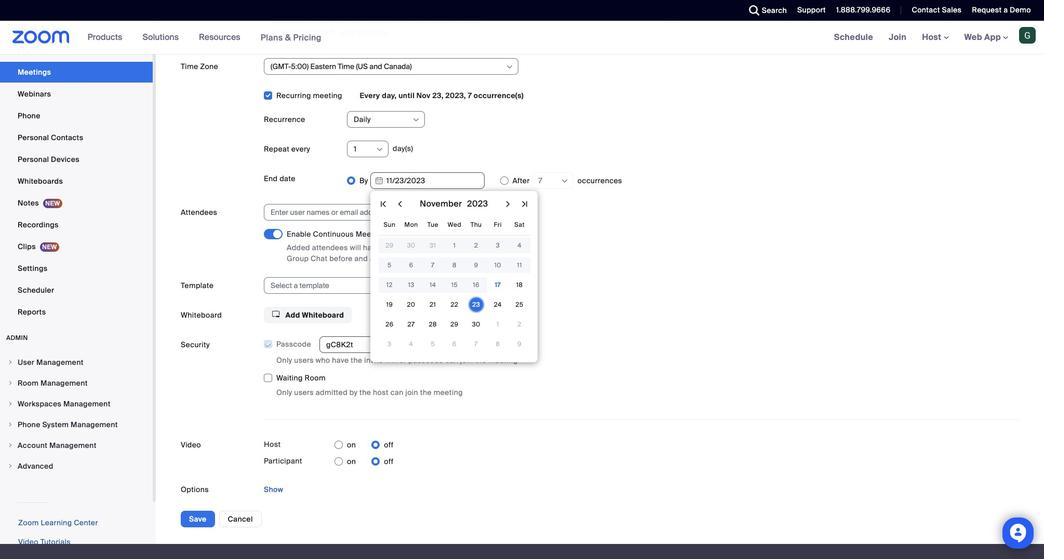 Task type: vqa. For each thing, say whether or not it's contained in the screenshot.
text box within the security Group
yes



Task type: describe. For each thing, give the bounding box(es) containing it.
plans & pricing
[[261, 32, 322, 43]]

upgrade
[[340, 28, 370, 37]]

7 right 2023,
[[468, 91, 472, 100]]

1 vertical spatial 2 button
[[513, 319, 526, 331]]

12 button
[[383, 279, 396, 292]]

will
[[350, 243, 361, 253]]

web
[[965, 32, 983, 43]]

personal contacts link
[[0, 128, 153, 148]]

personal contacts
[[18, 133, 83, 143]]

daily button
[[354, 112, 412, 127]]

need
[[272, 28, 292, 37]]

continuous
[[313, 230, 354, 239]]

0 horizontal spatial 3 button
[[383, 338, 396, 351]]

system
[[42, 421, 69, 430]]

11 button
[[513, 259, 526, 272]]

whiteboards link
[[0, 171, 153, 192]]

user management
[[18, 358, 84, 368]]

meetings
[[18, 68, 51, 77]]

3 for 3 button to the left
[[388, 340, 392, 349]]

show options image for 1
[[376, 145, 384, 154]]

personal devices link
[[0, 149, 153, 170]]

on for participant
[[347, 458, 356, 467]]

add
[[286, 311, 300, 320]]

reports
[[18, 308, 46, 317]]

0 horizontal spatial 30 button
[[405, 240, 418, 252]]

contact
[[912, 5, 940, 15]]

next month,december 2023 image
[[502, 198, 514, 210]]

home link
[[0, 18, 153, 39]]

0 vertical spatial 2 button
[[470, 240, 483, 252]]

2 for topmost 2 button
[[474, 242, 478, 250]]

invite
[[364, 356, 383, 366]]

2 vertical spatial can
[[391, 388, 404, 398]]

have inside enable continuous meeting chat added attendees will have access to the meeting group chat before and after the meeting.
[[363, 243, 380, 253]]

13
[[408, 281, 415, 289]]

nov
[[417, 91, 431, 100]]

video for video
[[181, 441, 201, 450]]

room inside menu item
[[18, 379, 39, 388]]

6 for leftmost 6 button
[[409, 261, 413, 270]]

5 for top 5 button
[[388, 261, 392, 270]]

1 for 1 popup button
[[354, 144, 357, 154]]

security group
[[264, 337, 1020, 399]]

right image for user management
[[7, 360, 14, 366]]

1 horizontal spatial meeting
[[432, 243, 461, 253]]

7 for the rightmost 7 button
[[475, 340, 478, 349]]

6 for bottommost 6 button
[[453, 340, 457, 349]]

1 vertical spatial 1 button
[[492, 319, 504, 331]]

right image for phone system management
[[7, 422, 14, 428]]

sun
[[384, 221, 396, 229]]

show options image for daily
[[412, 116, 420, 124]]

26 button
[[383, 319, 396, 331]]

until
[[399, 91, 415, 100]]

16 button
[[470, 279, 483, 292]]

end date
[[264, 174, 296, 183]]

now
[[372, 28, 388, 37]]

by
[[350, 388, 358, 398]]

0 vertical spatial join
[[460, 356, 473, 366]]

center
[[74, 519, 98, 528]]

upgrade now link
[[338, 28, 388, 37]]

18 button
[[513, 279, 526, 292]]

2 horizontal spatial show options image
[[506, 63, 514, 71]]

workspaces management
[[18, 400, 111, 409]]

home
[[18, 24, 39, 33]]

added
[[287, 243, 310, 253]]

11
[[517, 261, 522, 270]]

web app
[[965, 32, 1001, 43]]

10
[[495, 261, 501, 270]]

13 button
[[405, 279, 418, 292]]

account management menu item
[[0, 436, 153, 456]]

right image for workspaces management
[[7, 401, 14, 408]]

zoom learning center link
[[18, 519, 98, 528]]

host
[[373, 388, 389, 398]]

product information navigation
[[80, 21, 329, 55]]

16
[[473, 281, 480, 289]]

enable continuous meeting chat added attendees will have access to the meeting group chat before and after the meeting.
[[287, 230, 461, 264]]

0 vertical spatial 3 button
[[492, 240, 504, 252]]

current
[[290, 17, 316, 26]]

passcode
[[276, 340, 311, 349]]

0 horizontal spatial meeting
[[356, 230, 385, 239]]

19 button
[[383, 299, 396, 311]]

recordings
[[18, 221, 59, 230]]

admin menu menu
[[0, 353, 153, 478]]

more
[[294, 28, 312, 37]]

0 horizontal spatial 1 button
[[448, 240, 461, 252]]

25 button
[[513, 299, 526, 311]]

access
[[382, 243, 407, 253]]

account management
[[18, 441, 97, 451]]

personal devices
[[18, 155, 80, 164]]

time?
[[314, 28, 334, 37]]

24 button
[[492, 299, 504, 311]]

2023 button
[[465, 198, 491, 209]]

on for host
[[347, 441, 356, 450]]

profile link
[[0, 40, 153, 61]]

products
[[88, 32, 122, 43]]

0 vertical spatial 4 button
[[513, 240, 526, 252]]

a
[[1004, 5, 1008, 15]]

2 horizontal spatial meeting
[[489, 356, 518, 366]]

1 vertical spatial can
[[446, 356, 459, 366]]

management for workspaces management
[[63, 400, 111, 409]]

admin
[[6, 334, 28, 343]]

none text field inside security group
[[320, 337, 398, 354]]

who
[[316, 356, 330, 366]]

support
[[366, 17, 394, 26]]

1 horizontal spatial 7 button
[[470, 338, 483, 351]]

1 vertical spatial 6 button
[[448, 338, 461, 351]]

0 vertical spatial chat
[[387, 230, 404, 239]]

0 horizontal spatial 7 button
[[427, 259, 439, 272]]

0 horizontal spatial host
[[264, 440, 281, 450]]

1 for the bottom 1 button
[[497, 321, 499, 329]]

phone system management menu item
[[0, 415, 153, 435]]

next year,november 2024 image
[[519, 198, 531, 210]]

meetings link
[[0, 62, 153, 83]]

november button
[[417, 198, 465, 209]]

fri
[[494, 221, 502, 229]]

settings
[[18, 264, 48, 274]]

21
[[430, 301, 436, 309]]

sat
[[515, 221, 525, 229]]

occurrences
[[578, 176, 622, 186]]

1 vertical spatial 8 button
[[492, 338, 504, 351]]

notes link
[[0, 193, 153, 214]]

daily
[[354, 115, 371, 124]]

advanced menu item
[[0, 457, 153, 477]]

users for admitted
[[294, 388, 314, 398]]

personal for personal contacts
[[18, 133, 49, 143]]

products button
[[88, 21, 127, 54]]

show
[[264, 486, 283, 495]]

every
[[360, 91, 380, 100]]

2 vertical spatial meeting
[[434, 388, 463, 398]]

security
[[181, 340, 210, 350]]

0 vertical spatial 29 button
[[383, 240, 396, 252]]

1.888.799.9666
[[836, 5, 891, 15]]

attendees
[[312, 243, 348, 253]]

participant option group
[[335, 454, 394, 471]]

waiting
[[276, 374, 303, 383]]

meetings navigation
[[827, 21, 1044, 55]]

1 horizontal spatial 30 button
[[470, 319, 483, 331]]

7 for leftmost 7 button
[[431, 261, 435, 270]]

off for participant
[[384, 458, 394, 467]]

zoom
[[18, 519, 39, 528]]



Task type: locate. For each thing, give the bounding box(es) containing it.
2 down 25 "button"
[[518, 321, 522, 329]]

29 up after
[[386, 242, 394, 250]]

phone for phone system management
[[18, 421, 40, 430]]

29 button
[[383, 240, 396, 252], [448, 319, 461, 331]]

1 horizontal spatial can
[[391, 388, 404, 398]]

1 horizontal spatial have
[[363, 243, 380, 253]]

5 up passcode
[[431, 340, 435, 349]]

6 button down to
[[405, 259, 418, 272]]

management up workspaces management
[[41, 379, 88, 388]]

attendees
[[181, 208, 217, 217]]

chat down sun
[[387, 230, 404, 239]]

right image for advanced
[[7, 464, 14, 470]]

4 down 27
[[409, 340, 413, 349]]

1 right image from the top
[[7, 381, 14, 387]]

right image inside user management menu item
[[7, 360, 14, 366]]

2023
[[467, 198, 488, 209]]

only for only users who have the invite link or passcode can join the meeting
[[276, 356, 292, 366]]

learning
[[41, 519, 72, 528]]

0 horizontal spatial 29
[[386, 242, 394, 250]]

1 horizontal spatial whiteboard
[[302, 311, 344, 320]]

8 button
[[448, 259, 461, 272], [492, 338, 504, 351]]

0 vertical spatial 5 button
[[383, 259, 396, 272]]

2 whiteboard from the left
[[302, 311, 344, 320]]

management for user management
[[36, 358, 84, 368]]

on inside participant option group
[[347, 458, 356, 467]]

whiteboard inside add whiteboard button
[[302, 311, 344, 320]]

end
[[264, 174, 278, 183]]

1 vertical spatial 2
[[518, 321, 522, 329]]

add whiteboard button
[[264, 307, 352, 324]]

scheduler link
[[0, 280, 153, 301]]

1 vertical spatial chat
[[311, 254, 328, 264]]

Date Picker text field
[[370, 173, 485, 189]]

or
[[399, 356, 407, 366]]

1 vertical spatial show options image
[[412, 116, 420, 124]]

0 horizontal spatial have
[[332, 356, 349, 366]]

7 inside dropdown button
[[539, 176, 543, 186]]

meeting
[[313, 91, 342, 100], [489, 356, 518, 366], [434, 388, 463, 398]]

4 for top "4" button
[[518, 242, 522, 250]]

1 phone from the top
[[18, 111, 40, 121]]

have right who
[[332, 356, 349, 366]]

0 horizontal spatial 9 button
[[470, 259, 483, 272]]

management up room management
[[36, 358, 84, 368]]

1 horizontal spatial host
[[922, 32, 944, 43]]

1 horizontal spatial 6 button
[[448, 338, 461, 351]]

request
[[972, 5, 1002, 15]]

1 horizontal spatial 8
[[496, 340, 500, 349]]

whiteboards
[[18, 177, 63, 186]]

2 horizontal spatial 1
[[497, 321, 499, 329]]

1 button down wed
[[448, 240, 461, 252]]

repeat every
[[264, 144, 310, 154]]

wed
[[448, 221, 461, 229]]

off for host
[[384, 441, 394, 450]]

9 button down 25 "button"
[[513, 338, 526, 351]]

demo
[[1010, 5, 1031, 15]]

23 button
[[470, 299, 483, 311]]

0 vertical spatial 8
[[453, 261, 457, 270]]

meeting. down to
[[402, 254, 433, 264]]

november
[[420, 198, 462, 209]]

previous year,november 2022 image
[[377, 198, 390, 210]]

support link
[[790, 0, 829, 21], [798, 5, 826, 15]]

2 off from the top
[[384, 458, 394, 467]]

show options image up occurrence(s)
[[506, 63, 514, 71]]

1 horizontal spatial show options image
[[412, 116, 420, 124]]

right image for room management
[[7, 381, 14, 387]]

1 whiteboard from the left
[[181, 311, 222, 320]]

webinars link
[[0, 84, 153, 105]]

2 vertical spatial 1
[[497, 321, 499, 329]]

23
[[472, 301, 480, 309]]

1 vertical spatial 3
[[388, 340, 392, 349]]

8 for 8 button to the bottom
[[496, 340, 500, 349]]

29 for the rightmost 29 button
[[451, 321, 459, 329]]

1 vertical spatial right image
[[7, 464, 14, 470]]

29 for top 29 button
[[386, 242, 394, 250]]

1 vertical spatial have
[[332, 356, 349, 366]]

30 button down the 23
[[470, 319, 483, 331]]

0 vertical spatial phone
[[18, 111, 40, 121]]

1 horizontal spatial 5 button
[[427, 338, 439, 351]]

1 vertical spatial phone
[[18, 421, 40, 430]]

24
[[494, 301, 502, 309]]

phone up account
[[18, 421, 40, 430]]

28
[[429, 321, 437, 329]]

6 down to
[[409, 261, 413, 270]]

1 personal from the top
[[18, 133, 49, 143]]

phone inside the personal menu menu
[[18, 111, 40, 121]]

4 button up 11 button at the top of page
[[513, 240, 526, 252]]

users for who
[[294, 356, 314, 366]]

2 button down "thu"
[[470, 240, 483, 252]]

host button
[[922, 32, 949, 43]]

room management
[[18, 379, 88, 388]]

off inside host option group
[[384, 441, 394, 450]]

1 horizontal spatial video
[[181, 441, 201, 450]]

recurrence
[[264, 115, 305, 124]]

2 personal from the top
[[18, 155, 49, 164]]

0 vertical spatial 6
[[409, 261, 413, 270]]

personal up whiteboards
[[18, 155, 49, 164]]

2 users from the top
[[294, 388, 314, 398]]

1 horizontal spatial chat
[[387, 230, 404, 239]]

0 vertical spatial host
[[922, 32, 944, 43]]

30 for the right 30 button
[[472, 321, 480, 329]]

0 vertical spatial only
[[276, 356, 292, 366]]

room inside security group
[[305, 374, 326, 383]]

2 on from the top
[[347, 458, 356, 467]]

room management menu item
[[0, 374, 153, 394]]

right image left account
[[7, 443, 14, 449]]

4 up 11
[[518, 242, 522, 250]]

1 horizontal spatial 9 button
[[513, 338, 526, 351]]

right image left workspaces
[[7, 401, 14, 408]]

personal up the personal devices
[[18, 133, 49, 143]]

Persistent Chat, enter email address,Enter user names or email addresses text field
[[271, 205, 502, 220]]

1 horizontal spatial join
[[460, 356, 473, 366]]

1 horizontal spatial 1
[[453, 242, 456, 250]]

0 horizontal spatial 5 button
[[383, 259, 396, 272]]

29 button down 22
[[448, 319, 461, 331]]

0 horizontal spatial video
[[18, 538, 38, 547]]

1 button down 24
[[492, 319, 504, 331]]

1 vertical spatial only
[[276, 388, 292, 398]]

only down waiting
[[276, 388, 292, 398]]

1 inside popup button
[[354, 144, 357, 154]]

30 button
[[405, 240, 418, 252], [470, 319, 483, 331]]

the
[[418, 243, 430, 253], [388, 254, 400, 264], [351, 356, 362, 366], [475, 356, 487, 366], [360, 388, 371, 398], [420, 388, 432, 398]]

phone inside menu item
[[18, 421, 40, 430]]

on inside host option group
[[347, 441, 356, 450]]

2 for the bottom 2 button
[[518, 321, 522, 329]]

can inside your current plan can only support 40 minutes per meeting. need more time? upgrade now
[[335, 17, 348, 26]]

9 for right 9 button
[[518, 340, 522, 349]]

0 vertical spatial 1
[[354, 144, 357, 154]]

30 button down mon
[[405, 240, 418, 252]]

0 vertical spatial meeting
[[313, 91, 342, 100]]

23,
[[433, 91, 444, 100]]

27 button
[[405, 319, 418, 331]]

close image
[[664, 17, 677, 28]]

1 down wed
[[453, 242, 456, 250]]

can right host at the bottom
[[391, 388, 404, 398]]

9 down 25 "button"
[[518, 340, 522, 349]]

banner
[[0, 21, 1044, 55]]

workspaces management menu item
[[0, 395, 153, 414]]

meeting down wed
[[432, 243, 461, 253]]

3 button up link
[[383, 338, 396, 351]]

tutorials
[[40, 538, 71, 547]]

management for room management
[[41, 379, 88, 388]]

right image inside workspaces management menu item
[[7, 401, 14, 408]]

0 vertical spatial 9
[[474, 261, 478, 270]]

repeat
[[264, 144, 289, 154]]

management inside menu item
[[41, 379, 88, 388]]

1 vertical spatial 7 button
[[470, 338, 483, 351]]

30 for 30 button to the left
[[407, 242, 415, 250]]

1 button
[[448, 240, 461, 252], [492, 319, 504, 331]]

1 horizontal spatial 30
[[472, 321, 480, 329]]

7 down 31
[[431, 261, 435, 270]]

join
[[460, 356, 473, 366], [406, 388, 418, 398]]

0 vertical spatial on
[[347, 441, 356, 450]]

9 up 16 button
[[474, 261, 478, 270]]

whiteboard down template
[[181, 311, 222, 320]]

1 horizontal spatial 4 button
[[513, 240, 526, 252]]

4 for the bottommost "4" button
[[409, 340, 413, 349]]

3 up 10 button
[[496, 242, 500, 250]]

3 for top 3 button
[[496, 242, 500, 250]]

0 vertical spatial video
[[181, 441, 201, 450]]

show button
[[264, 482, 283, 499]]

0 horizontal spatial whiteboard
[[181, 311, 222, 320]]

1 horizontal spatial 9
[[518, 340, 522, 349]]

0 horizontal spatial 4 button
[[405, 338, 418, 351]]

3 right image from the top
[[7, 422, 14, 428]]

3 button up 10 button
[[492, 240, 504, 252]]

right image inside account management menu item
[[7, 443, 14, 449]]

1 vertical spatial 5 button
[[427, 338, 439, 351]]

management for account management
[[49, 441, 97, 451]]

5 for the rightmost 5 button
[[431, 340, 435, 349]]

0 horizontal spatial 8 button
[[448, 259, 461, 272]]

19
[[386, 301, 393, 309]]

9 button up 16 button
[[470, 259, 483, 272]]

15
[[451, 281, 458, 289]]

0 vertical spatial meeting.
[[452, 17, 483, 26]]

2
[[474, 242, 478, 250], [518, 321, 522, 329]]

29 button up after
[[383, 240, 396, 252]]

right image inside phone system management menu item
[[7, 422, 14, 428]]

1 vertical spatial off
[[384, 458, 394, 467]]

1 vertical spatial join
[[406, 388, 418, 398]]

link
[[385, 356, 397, 366]]

7 for 7 dropdown button
[[539, 176, 543, 186]]

recurring meeting
[[276, 91, 342, 100]]

add whiteboard
[[284, 311, 344, 320]]

22 button
[[448, 299, 461, 311]]

chat down attendees
[[311, 254, 328, 264]]

2 down "thu"
[[474, 242, 478, 250]]

1 vertical spatial 30
[[472, 321, 480, 329]]

banner containing products
[[0, 21, 1044, 55]]

host option group
[[335, 437, 394, 454]]

0 horizontal spatial 6 button
[[405, 259, 418, 272]]

7 button
[[427, 259, 439, 272], [470, 338, 483, 351]]

1 horizontal spatial meeting.
[[452, 17, 483, 26]]

management down phone system management menu item
[[49, 441, 97, 451]]

0 vertical spatial 1 button
[[448, 240, 461, 252]]

before
[[330, 254, 353, 264]]

phone for phone
[[18, 111, 40, 121]]

5 button up passcode
[[427, 338, 439, 351]]

8 up 15 button
[[453, 261, 457, 270]]

users down the waiting room
[[294, 388, 314, 398]]

31 button
[[427, 240, 439, 252]]

2 button down 25 "button"
[[513, 319, 526, 331]]

6 down 22
[[453, 340, 457, 349]]

2 right image from the top
[[7, 401, 14, 408]]

personal menu menu
[[0, 18, 153, 324]]

8 button up 15 button
[[448, 259, 461, 272]]

admitted
[[316, 388, 348, 398]]

whiteboard right add
[[302, 311, 344, 320]]

6 button down 22
[[448, 338, 461, 351]]

only
[[276, 356, 292, 366], [276, 388, 292, 398]]

off inside participant option group
[[384, 458, 394, 467]]

0 horizontal spatial meeting
[[313, 91, 342, 100]]

have inside security group
[[332, 356, 349, 366]]

0 vertical spatial 8 button
[[448, 259, 461, 272]]

2 vertical spatial show options image
[[376, 145, 384, 154]]

0 vertical spatial 30
[[407, 242, 415, 250]]

1 vertical spatial personal
[[18, 155, 49, 164]]

5 button
[[383, 259, 396, 272], [427, 338, 439, 351]]

0 vertical spatial 29
[[386, 242, 394, 250]]

0 vertical spatial right image
[[7, 381, 14, 387]]

6
[[409, 261, 413, 270], [453, 340, 457, 349]]

27
[[408, 321, 415, 329]]

november 2023
[[420, 198, 488, 209]]

8 button down 24
[[492, 338, 504, 351]]

your
[[272, 17, 288, 26]]

webinars
[[18, 90, 51, 99]]

meeting. inside your current plan can only support 40 minutes per meeting. need more time? upgrade now
[[452, 17, 483, 26]]

zoom logo image
[[12, 31, 69, 44]]

2 right image from the top
[[7, 464, 14, 470]]

right image for account management
[[7, 443, 14, 449]]

management up phone system management menu item
[[63, 400, 111, 409]]

previous month,october 2023 image
[[394, 198, 406, 210]]

off down host option group
[[384, 458, 394, 467]]

0 horizontal spatial 30
[[407, 242, 415, 250]]

0 vertical spatial 7 button
[[427, 259, 439, 272]]

14
[[430, 281, 436, 289]]

show options image
[[561, 177, 569, 186]]

support
[[798, 5, 826, 15]]

date
[[280, 174, 296, 183]]

30 down mon
[[407, 242, 415, 250]]

advanced
[[18, 462, 53, 472]]

join right host at the bottom
[[406, 388, 418, 398]]

1 down daily
[[354, 144, 357, 154]]

1 horizontal spatial 29
[[451, 321, 459, 329]]

video for video tutorials
[[18, 538, 38, 547]]

every
[[291, 144, 310, 154]]

28 button
[[427, 319, 439, 331]]

1 right image from the top
[[7, 360, 14, 366]]

recordings link
[[0, 215, 153, 236]]

contact sales
[[912, 5, 962, 15]]

25
[[516, 301, 524, 309]]

30 down 23 button at bottom
[[472, 321, 480, 329]]

1 vertical spatial 4
[[409, 340, 413, 349]]

host down contact sales in the right top of the page
[[922, 32, 944, 43]]

0 horizontal spatial 9
[[474, 261, 478, 270]]

15 button
[[448, 279, 461, 292]]

1.888.799.9666 button
[[829, 0, 893, 21], [836, 5, 891, 15]]

per
[[438, 17, 450, 26]]

2 button
[[470, 240, 483, 252], [513, 319, 526, 331]]

1 horizontal spatial 3 button
[[492, 240, 504, 252]]

phone down webinars at top
[[18, 111, 40, 121]]

video down zoom
[[18, 538, 38, 547]]

2 phone from the top
[[18, 421, 40, 430]]

on down host option group
[[347, 458, 356, 467]]

2 only from the top
[[276, 388, 292, 398]]

show options image left day(s)
[[376, 145, 384, 154]]

7 button down 31
[[427, 259, 439, 272]]

plans
[[261, 32, 283, 43]]

have up after
[[363, 243, 380, 253]]

management down workspaces management menu item
[[71, 421, 118, 430]]

1 horizontal spatial 8 button
[[492, 338, 504, 351]]

only for only users admitted by the host can join the meeting
[[276, 388, 292, 398]]

video up options
[[181, 441, 201, 450]]

30
[[407, 242, 415, 250], [472, 321, 480, 329]]

1 vertical spatial on
[[347, 458, 356, 467]]

host up 'participant'
[[264, 440, 281, 450]]

1 off from the top
[[384, 441, 394, 450]]

profile picture image
[[1020, 27, 1036, 44]]

side navigation navigation
[[0, 0, 156, 560]]

room down user at the bottom left of page
[[18, 379, 39, 388]]

join right passcode
[[460, 356, 473, 366]]

host inside meetings navigation
[[922, 32, 944, 43]]

personal for personal devices
[[18, 155, 49, 164]]

right image inside advanced menu item
[[7, 464, 14, 470]]

8 down 24
[[496, 340, 500, 349]]

right image left system
[[7, 422, 14, 428]]

zoom learning center
[[18, 519, 98, 528]]

26
[[386, 321, 394, 329]]

room down who
[[305, 374, 326, 383]]

4 right image from the top
[[7, 443, 14, 449]]

5 button down access
[[383, 259, 396, 272]]

cancel
[[228, 515, 253, 525]]

right image
[[7, 381, 14, 387], [7, 464, 14, 470]]

0 horizontal spatial 5
[[388, 261, 392, 270]]

meeting. inside enable continuous meeting chat added attendees will have access to the meeting group chat before and after the meeting.
[[402, 254, 433, 264]]

1 vertical spatial 9 button
[[513, 338, 526, 351]]

1 users from the top
[[294, 356, 314, 366]]

1 vertical spatial 4 button
[[405, 338, 418, 351]]

on up participant option group
[[347, 441, 356, 450]]

4 button up or
[[405, 338, 418, 351]]

video inside side navigation navigation
[[18, 538, 38, 547]]

1 horizontal spatial 29 button
[[448, 319, 461, 331]]

right image left the advanced
[[7, 464, 14, 470]]

user management menu item
[[0, 353, 153, 373]]

passcode
[[409, 356, 444, 366]]

7 button down the 23
[[470, 338, 483, 351]]

0 vertical spatial can
[[335, 17, 348, 26]]

1 vertical spatial video
[[18, 538, 38, 547]]

9 for the left 9 button
[[474, 261, 478, 270]]

7 right after
[[539, 176, 543, 186]]

1 on from the top
[[347, 441, 356, 450]]

phone
[[18, 111, 40, 121], [18, 421, 40, 430]]

1 horizontal spatial 1 button
[[492, 319, 504, 331]]

7 button
[[539, 173, 570, 189]]

1 horizontal spatial room
[[305, 374, 326, 383]]

contacts
[[51, 133, 83, 143]]

0 vertical spatial meeting
[[356, 230, 385, 239]]

select time zone text field
[[271, 59, 505, 74]]

1 down 24
[[497, 321, 499, 329]]

1 for the leftmost 1 button
[[453, 242, 456, 250]]

template
[[181, 281, 214, 291]]

29 down 22
[[451, 321, 459, 329]]

7 down the 23
[[475, 340, 478, 349]]

0 vertical spatial 4
[[518, 242, 522, 250]]

can right passcode
[[446, 356, 459, 366]]

1 horizontal spatial 4
[[518, 242, 522, 250]]

0 horizontal spatial 2 button
[[470, 240, 483, 252]]

video
[[181, 441, 201, 450], [18, 538, 38, 547]]

2023,
[[446, 91, 466, 100]]

have
[[363, 243, 380, 253], [332, 356, 349, 366]]

notes
[[18, 199, 39, 208]]

web app button
[[965, 32, 1009, 43]]

contact sales link
[[904, 0, 965, 21], [912, 5, 962, 15]]

right image left room management
[[7, 381, 14, 387]]

0 horizontal spatial 1
[[354, 144, 357, 154]]

off up participant option group
[[384, 441, 394, 450]]

None text field
[[320, 337, 398, 354]]

after
[[370, 254, 386, 264]]

3 up link
[[388, 340, 392, 349]]

5 right after
[[388, 261, 392, 270]]

users up the waiting room
[[294, 356, 314, 366]]

schedule link
[[827, 21, 881, 54]]

meeting up will
[[356, 230, 385, 239]]

end date option group
[[347, 170, 1020, 191]]

8 for top 8 button
[[453, 261, 457, 270]]

1 only from the top
[[276, 356, 292, 366]]

right image inside 'room management' menu item
[[7, 381, 14, 387]]

right image left user at the bottom left of page
[[7, 360, 14, 366]]

meeting. right the per
[[452, 17, 483, 26]]

account
[[18, 441, 47, 451]]

pricing
[[293, 32, 322, 43]]

right image
[[7, 360, 14, 366], [7, 401, 14, 408], [7, 422, 14, 428], [7, 443, 14, 449]]

can left only
[[335, 17, 348, 26]]

show options image
[[506, 63, 514, 71], [412, 116, 420, 124], [376, 145, 384, 154]]

show options image down the 'nov'
[[412, 116, 420, 124]]

0 horizontal spatial show options image
[[376, 145, 384, 154]]

1 vertical spatial 5
[[431, 340, 435, 349]]

only up waiting
[[276, 356, 292, 366]]



